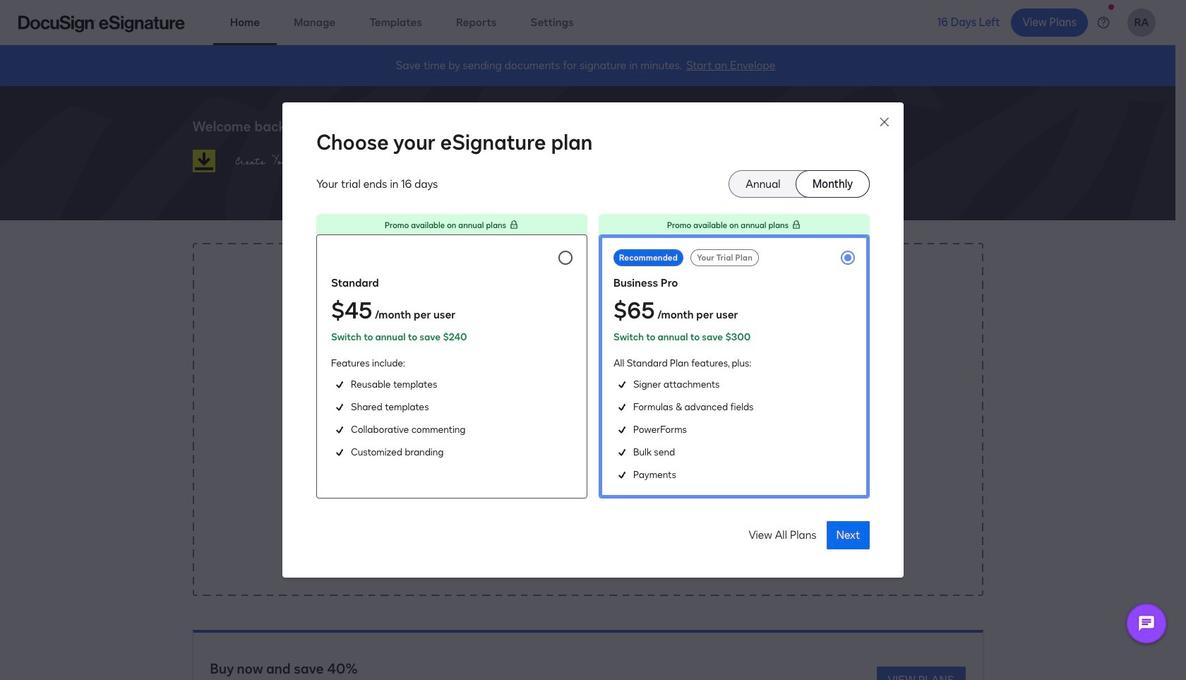 Task type: vqa. For each thing, say whether or not it's contained in the screenshot.
copy the promo code of standard plan image
no



Task type: locate. For each thing, give the bounding box(es) containing it.
dialog
[[0, 0, 1186, 680]]

docusign esignature image
[[18, 15, 185, 32]]

docusignlogo image
[[192, 150, 215, 172]]

None radio
[[730, 171, 797, 197], [797, 171, 869, 197], [316, 234, 588, 499], [599, 234, 870, 499], [730, 171, 797, 197], [797, 171, 869, 197], [316, 234, 588, 499], [599, 234, 870, 499]]

option group
[[729, 170, 870, 198]]



